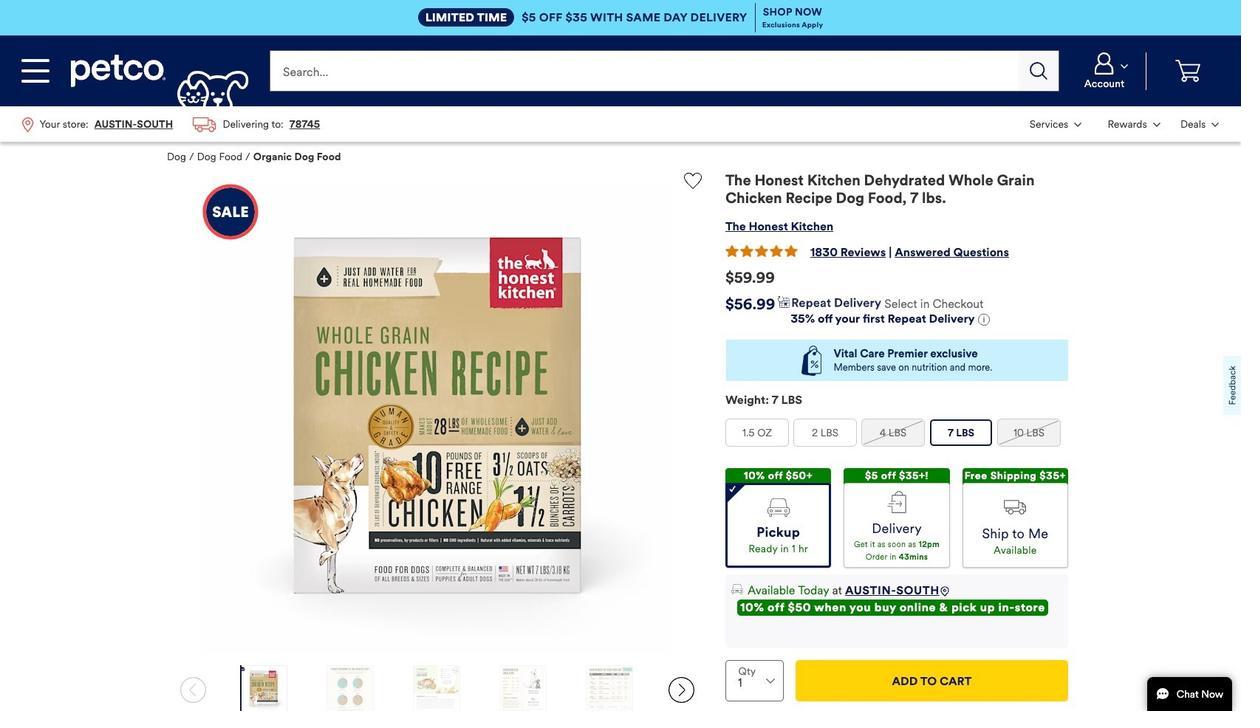 Task type: describe. For each thing, give the bounding box(es) containing it.
the honest kitchen dehydrated whole grain chicken recipe dog food, 7 lbs. - thumbnail-2 image
[[327, 666, 373, 711]]

repeat delivery logo image
[[778, 296, 882, 310]]

2 list from the left
[[1020, 106, 1229, 142]]

variation-2 LBS radio
[[794, 420, 856, 446]]

Search search field
[[270, 50, 1018, 92]]

delivery-method-Ship to Me-Available radio
[[962, 483, 1068, 568]]

delivery-method-Delivery-Available radio
[[844, 483, 950, 568]]

variation-7 LBS radio
[[930, 420, 992, 446]]

the honest kitchen dehydrated whole grain chicken recipe dog food, 7 lbs. - carousel image #1 image
[[202, 184, 672, 654]]

the honest kitchen dehydrated whole grain chicken recipe dog food, 7 lbs. - thumbnail-3 image
[[414, 666, 459, 711]]



Task type: vqa. For each thing, say whether or not it's contained in the screenshot.
Styled arrow button link
no



Task type: locate. For each thing, give the bounding box(es) containing it.
option group
[[725, 419, 1068, 453], [725, 468, 1068, 568]]

delivery-method-Pickup-Available radio
[[725, 483, 831, 568]]

the honest kitchen dehydrated whole grain chicken recipe dog food, 7 lbs. - thumbnail-4 image
[[500, 666, 546, 711]]

get text from wcs image
[[978, 314, 990, 326]]

1 horizontal spatial list
[[1020, 106, 1229, 142]]

list
[[12, 106, 330, 142], [1020, 106, 1229, 142]]

2 option group from the top
[[725, 468, 1068, 568]]

the honest kitchen dehydrated whole grain chicken recipe dog food, 7 lbs. - thumbnail-1 image
[[241, 666, 286, 711]]

search image
[[1030, 62, 1047, 80]]

variation-4 LBS radio
[[862, 420, 924, 446]]

1 option group from the top
[[725, 419, 1068, 453]]

0 vertical spatial option group
[[725, 419, 1068, 453]]

1 list from the left
[[12, 106, 330, 142]]

variation-1.5 OZ radio
[[726, 420, 788, 446]]

variation-10 LBS radio
[[998, 420, 1060, 446]]

1 vertical spatial option group
[[725, 468, 1068, 568]]

0 horizontal spatial list
[[12, 106, 330, 142]]

the honest kitchen dehydrated whole grain chicken recipe dog food, 7 lbs. - thumbnail-5 image
[[587, 666, 633, 711]]



